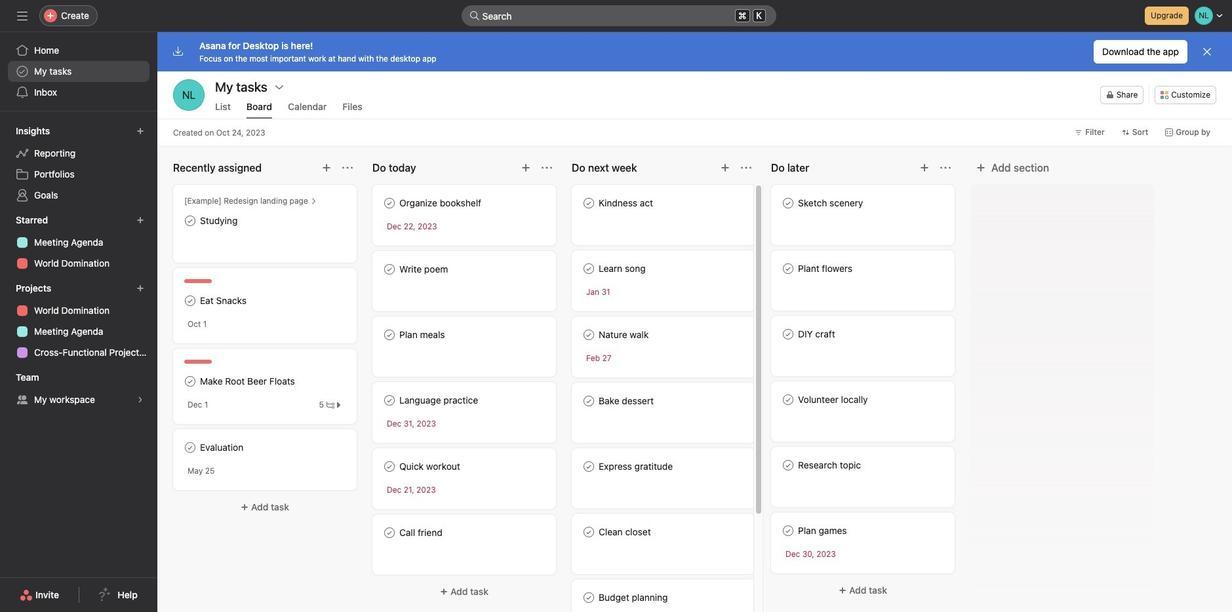 Task type: vqa. For each thing, say whether or not it's contained in the screenshot.
2nd Add task icon from the right
yes



Task type: describe. For each thing, give the bounding box(es) containing it.
new project or portfolio image
[[136, 285, 144, 292]]

projects element
[[0, 277, 157, 366]]

global element
[[0, 32, 157, 111]]

new insights image
[[136, 127, 144, 135]]

Search tasks, projects, and more text field
[[461, 5, 776, 26]]

prominent image
[[469, 10, 480, 21]]

3 add task image from the left
[[720, 163, 731, 173]]

teams element
[[0, 366, 157, 413]]

more section actions image for add task icon
[[940, 163, 951, 173]]



Task type: locate. For each thing, give the bounding box(es) containing it.
see details, my workspace image
[[136, 396, 144, 404]]

Mark complete checkbox
[[182, 213, 198, 229], [780, 261, 796, 277], [382, 262, 397, 277], [182, 293, 198, 309], [780, 327, 796, 342], [382, 327, 397, 343], [182, 374, 198, 390], [780, 392, 796, 408], [182, 440, 198, 456], [780, 458, 796, 473], [382, 459, 397, 475], [780, 523, 796, 539]]

3 more section actions image from the left
[[940, 163, 951, 173]]

2 horizontal spatial add task image
[[720, 163, 731, 173]]

view profile settings image
[[173, 79, 205, 111]]

more section actions image for 2nd add task image from the right
[[542, 163, 552, 173]]

mark complete image
[[182, 213, 198, 229], [780, 261, 796, 277], [382, 262, 397, 277], [780, 327, 796, 342], [382, 327, 397, 343], [581, 327, 597, 343], [780, 392, 796, 408], [780, 523, 796, 539], [382, 525, 397, 541]]

insights element
[[0, 119, 157, 209]]

1 more section actions image from the left
[[542, 163, 552, 173]]

0 horizontal spatial add task image
[[321, 163, 332, 173]]

1 add task image from the left
[[321, 163, 332, 173]]

more section actions image
[[542, 163, 552, 173], [741, 163, 752, 173], [940, 163, 951, 173]]

more section actions image for first add task image from the right
[[741, 163, 752, 173]]

add task image
[[321, 163, 332, 173], [521, 163, 531, 173], [720, 163, 731, 173]]

starred element
[[0, 209, 157, 277]]

more section actions image
[[342, 163, 353, 173]]

1 horizontal spatial more section actions image
[[741, 163, 752, 173]]

2 add task image from the left
[[521, 163, 531, 173]]

2 more section actions image from the left
[[741, 163, 752, 173]]

mark complete image
[[382, 195, 397, 211], [581, 195, 597, 211], [780, 195, 796, 211], [581, 261, 597, 277], [182, 293, 198, 309], [182, 374, 198, 390], [382, 393, 397, 409], [581, 393, 597, 409], [182, 440, 198, 456], [780, 458, 796, 473], [382, 459, 397, 475], [581, 459, 597, 475], [581, 525, 597, 540], [581, 590, 597, 606]]

add items to starred image
[[136, 216, 144, 224]]

dismiss image
[[1202, 47, 1213, 57]]

2 horizontal spatial more section actions image
[[940, 163, 951, 173]]

show options image
[[274, 82, 285, 92]]

1 horizontal spatial add task image
[[521, 163, 531, 173]]

Mark complete checkbox
[[382, 195, 397, 211], [581, 195, 597, 211], [780, 195, 796, 211], [581, 261, 597, 277], [581, 327, 597, 343], [382, 393, 397, 409], [581, 393, 597, 409], [581, 459, 597, 475], [581, 525, 597, 540], [382, 525, 397, 541], [581, 590, 597, 606]]

hide sidebar image
[[17, 10, 28, 21]]

0 horizontal spatial more section actions image
[[542, 163, 552, 173]]

add task image
[[919, 163, 930, 173]]

None field
[[461, 5, 776, 26]]



